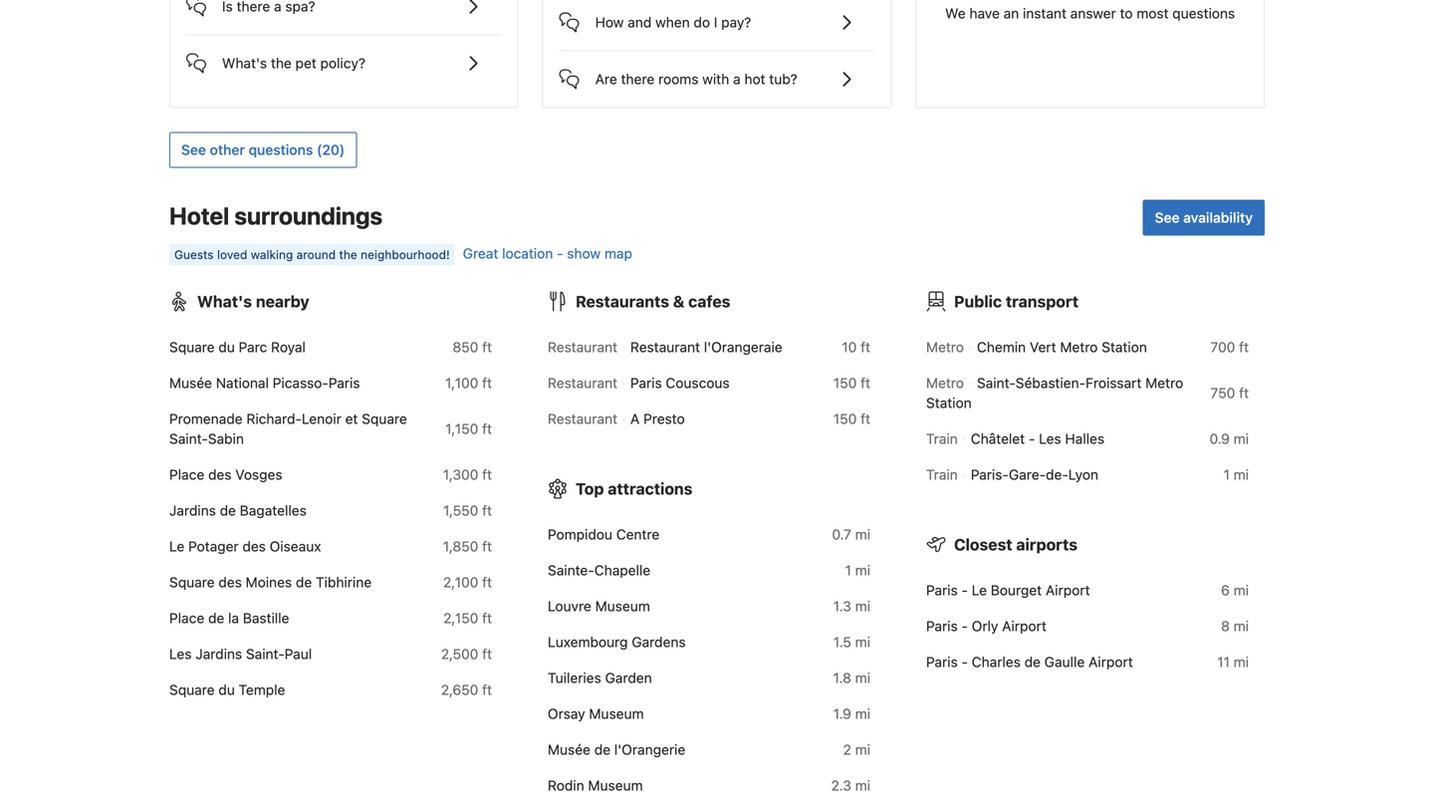Task type: vqa. For each thing, say whether or not it's contained in the screenshot.
long
no



Task type: describe. For each thing, give the bounding box(es) containing it.
1 vertical spatial jardins
[[196, 646, 242, 662]]

mi for paris - le bourget airport
[[1234, 582, 1250, 598]]

0.7
[[832, 526, 852, 543]]

de right 'moines'
[[296, 574, 312, 591]]

how
[[596, 14, 624, 31]]

top attractions
[[576, 479, 693, 498]]

loved
[[217, 248, 247, 262]]

parc
[[239, 339, 267, 355]]

0 vertical spatial questions
[[1173, 5, 1236, 22]]

paris for paris couscous
[[631, 375, 662, 391]]

paris couscous
[[631, 375, 730, 391]]

1,850 ft
[[443, 538, 492, 555]]

restaurant for a
[[548, 411, 618, 427]]

gaulle
[[1045, 654, 1085, 670]]

location
[[502, 245, 553, 262]]

a presto
[[631, 411, 685, 427]]

closest
[[955, 535, 1013, 554]]

2,650 ft
[[441, 682, 492, 698]]

have
[[970, 5, 1000, 22]]

saint-sébastien-froissart metro station
[[927, 375, 1184, 411]]

hot
[[745, 71, 766, 87]]

museum for louvre museum
[[596, 598, 651, 614]]

1 vertical spatial les
[[169, 646, 192, 662]]

instant
[[1023, 5, 1067, 22]]

vosges
[[235, 466, 283, 483]]

mi for tuileries garden
[[856, 670, 871, 686]]

l'orangeraie
[[704, 339, 783, 355]]

national
[[216, 375, 269, 391]]

1,150
[[446, 421, 479, 437]]

we have an instant answer to most questions
[[946, 5, 1236, 22]]

- for paris - charles de gaulle airport
[[962, 654, 969, 670]]

museum for rodin museum
[[588, 777, 643, 794]]

- for paris - le bourget airport
[[962, 582, 969, 598]]

orsay museum
[[548, 706, 644, 722]]

8
[[1222, 618, 1230, 634]]

see for see availability
[[1156, 209, 1180, 226]]

garden
[[605, 670, 652, 686]]

1 vertical spatial des
[[243, 538, 266, 555]]

great location - show map
[[463, 245, 633, 262]]

oiseaux
[[270, 538, 321, 555]]

public
[[955, 292, 1003, 311]]

musée for musée de l'orangerie
[[548, 741, 591, 758]]

2,500 ft
[[441, 646, 492, 662]]

a
[[631, 411, 640, 427]]

moines
[[246, 574, 292, 591]]

halles
[[1066, 431, 1105, 447]]

mi for luxembourg gardens
[[856, 634, 871, 650]]

hotel surroundings
[[169, 202, 383, 230]]

attractions
[[608, 479, 693, 498]]

there
[[621, 71, 655, 87]]

an
[[1004, 5, 1020, 22]]

rooms
[[659, 71, 699, 87]]

1,550 ft
[[444, 502, 492, 519]]

l'orangerie
[[615, 741, 686, 758]]

mi for louvre museum
[[856, 598, 871, 614]]

mi for paris - charles de gaulle airport
[[1234, 654, 1250, 670]]

metro inside saint-sébastien-froissart metro station
[[1146, 375, 1184, 391]]

de for place de la bastille
[[208, 610, 225, 626]]

bagatelles
[[240, 502, 307, 519]]

1,550
[[444, 502, 479, 519]]

2 vertical spatial airport
[[1089, 654, 1134, 670]]

see other questions (20) button
[[169, 132, 357, 168]]

promenade richard-lenoir et square saint-sabin
[[169, 411, 407, 447]]

train for châtelet - les halles
[[927, 431, 958, 447]]

orly
[[972, 618, 999, 634]]

2 mi
[[844, 741, 871, 758]]

paris - orly airport
[[927, 618, 1047, 634]]

- for paris - orly airport
[[962, 618, 969, 634]]

picasso-
[[273, 375, 329, 391]]

saint- inside promenade richard-lenoir et square saint-sabin
[[169, 431, 208, 447]]

1,300
[[443, 466, 479, 483]]

see for see other questions (20)
[[181, 142, 206, 158]]

2
[[844, 741, 852, 758]]

airports
[[1017, 535, 1078, 554]]

2,150
[[444, 610, 479, 626]]

what's for what's the pet policy?
[[222, 55, 267, 71]]

hotel
[[169, 202, 229, 230]]

lenoir
[[302, 411, 342, 427]]

see other questions (20)
[[181, 142, 345, 158]]

2,500
[[441, 646, 479, 662]]

2,150 ft
[[444, 610, 492, 626]]

station inside saint-sébastien-froissart metro station
[[927, 395, 972, 411]]

couscous
[[666, 375, 730, 391]]

place for place de la bastille
[[169, 610, 205, 626]]

mi right the "0.9"
[[1234, 431, 1250, 447]]

du for temple
[[219, 682, 235, 698]]

0 horizontal spatial 1
[[846, 562, 852, 579]]

1.5 mi
[[834, 634, 871, 650]]

square du parc royal
[[169, 339, 306, 355]]

des for vosges
[[208, 466, 232, 483]]

1,300 ft
[[443, 466, 492, 483]]

1.3
[[834, 598, 852, 614]]

restaurant l'orangeraie
[[631, 339, 783, 355]]

show
[[567, 245, 601, 262]]

place for place des vosges
[[169, 466, 205, 483]]

guests
[[174, 248, 214, 262]]

paris - le bourget airport
[[927, 582, 1091, 598]]

1.9
[[834, 706, 852, 722]]

2.3 mi
[[832, 777, 871, 794]]

transport
[[1006, 292, 1079, 311]]

gare-
[[1009, 466, 1046, 483]]

paris-gare-de-lyon
[[971, 466, 1099, 483]]

châtelet - les halles
[[971, 431, 1105, 447]]

pompidou centre
[[548, 526, 660, 543]]

0 vertical spatial 1
[[1224, 466, 1230, 483]]

square for square du parc royal
[[169, 339, 215, 355]]

paris-
[[971, 466, 1009, 483]]

150 ft for paris couscous
[[834, 375, 871, 391]]

with
[[703, 71, 730, 87]]

1 vertical spatial airport
[[1003, 618, 1047, 634]]

restaurants
[[576, 292, 670, 311]]

tibhirine
[[316, 574, 372, 591]]

luxembourg
[[548, 634, 628, 650]]

8 mi
[[1222, 618, 1250, 634]]

1 horizontal spatial saint-
[[246, 646, 285, 662]]

0 vertical spatial station
[[1102, 339, 1148, 355]]

850 ft
[[453, 339, 492, 355]]

lyon
[[1069, 466, 1099, 483]]

what's for what's nearby
[[197, 292, 252, 311]]

what's nearby
[[197, 292, 310, 311]]

place des vosges
[[169, 466, 283, 483]]

what's the pet policy?
[[222, 55, 366, 71]]

1 horizontal spatial 1 mi
[[1224, 466, 1250, 483]]

700 ft
[[1211, 339, 1250, 355]]

museum for orsay museum
[[589, 706, 644, 722]]



Task type: locate. For each thing, give the bounding box(es) containing it.
- left the "show" at the left top
[[557, 245, 564, 262]]

gardens
[[632, 634, 686, 650]]

0 horizontal spatial le
[[169, 538, 185, 555]]

museum up musée de l'orangerie
[[589, 706, 644, 722]]

paris - charles de gaulle airport
[[927, 654, 1134, 670]]

guests loved walking around the neighbourhood!
[[174, 248, 450, 262]]

le potager des oiseaux
[[169, 538, 321, 555]]

see left other
[[181, 142, 206, 158]]

paris for paris - le bourget airport
[[927, 582, 958, 598]]

le left potager
[[169, 538, 185, 555]]

2 place from the top
[[169, 610, 205, 626]]

mi right the 2.3
[[856, 777, 871, 794]]

du left parc
[[219, 339, 235, 355]]

the right around
[[339, 248, 358, 262]]

- left orly
[[962, 618, 969, 634]]

see availability
[[1156, 209, 1254, 226]]

mi right 1.8
[[856, 670, 871, 686]]

restaurant
[[548, 339, 618, 355], [631, 339, 700, 355], [548, 375, 618, 391], [548, 411, 618, 427]]

0 vertical spatial train
[[927, 431, 958, 447]]

saint- inside saint-sébastien-froissart metro station
[[977, 375, 1016, 391]]

see inside 'see availability' button
[[1156, 209, 1180, 226]]

0 horizontal spatial station
[[927, 395, 972, 411]]

1 vertical spatial musée
[[548, 741, 591, 758]]

150 for couscous
[[834, 375, 857, 391]]

1
[[1224, 466, 1230, 483], [846, 562, 852, 579]]

1 down 0.7 mi on the bottom right of the page
[[846, 562, 852, 579]]

pet
[[296, 55, 317, 71]]

vert
[[1030, 339, 1057, 355]]

station
[[1102, 339, 1148, 355], [927, 395, 972, 411]]

2 vertical spatial saint-
[[246, 646, 285, 662]]

square down potager
[[169, 574, 215, 591]]

1 du from the top
[[219, 339, 235, 355]]

mi right "1.5"
[[856, 634, 871, 650]]

de-
[[1046, 466, 1069, 483]]

150 ft for a presto
[[834, 411, 871, 427]]

de left la
[[208, 610, 225, 626]]

11
[[1218, 654, 1230, 670]]

0 vertical spatial what's
[[222, 55, 267, 71]]

1 vertical spatial 150
[[834, 411, 857, 427]]

top
[[576, 479, 604, 498]]

1 vertical spatial train
[[927, 466, 958, 483]]

paul
[[285, 646, 312, 662]]

how and when do i pay?
[[596, 14, 752, 31]]

0 horizontal spatial musée
[[169, 375, 212, 391]]

what's
[[222, 55, 267, 71], [197, 292, 252, 311]]

questions inside button
[[249, 142, 313, 158]]

questions right the most
[[1173, 5, 1236, 22]]

what's left pet
[[222, 55, 267, 71]]

2,100
[[443, 574, 479, 591]]

airport down airports
[[1046, 582, 1091, 598]]

royal
[[271, 339, 306, 355]]

1 horizontal spatial les
[[1039, 431, 1062, 447]]

1 vertical spatial saint-
[[169, 431, 208, 447]]

2 horizontal spatial saint-
[[977, 375, 1016, 391]]

750
[[1211, 385, 1236, 401]]

0 horizontal spatial questions
[[249, 142, 313, 158]]

mi for paris - orly airport
[[1234, 618, 1250, 634]]

paris for paris - orly airport
[[927, 618, 958, 634]]

le up orly
[[972, 582, 988, 598]]

du left temple
[[219, 682, 235, 698]]

1,100 ft
[[445, 375, 492, 391]]

musée up 'promenade'
[[169, 375, 212, 391]]

0 vertical spatial see
[[181, 142, 206, 158]]

saint- down 'promenade'
[[169, 431, 208, 447]]

1 vertical spatial du
[[219, 682, 235, 698]]

1 horizontal spatial station
[[1102, 339, 1148, 355]]

les left halles
[[1039, 431, 1062, 447]]

mi up 1.3 mi
[[856, 562, 871, 579]]

questions left the (20)
[[249, 142, 313, 158]]

6 mi
[[1222, 582, 1250, 598]]

les up square du temple
[[169, 646, 192, 662]]

2 150 ft from the top
[[834, 411, 871, 427]]

1 vertical spatial station
[[927, 395, 972, 411]]

square for square du temple
[[169, 682, 215, 698]]

place left la
[[169, 610, 205, 626]]

walking
[[251, 248, 293, 262]]

1,850
[[443, 538, 479, 555]]

paris up a
[[631, 375, 662, 391]]

sainte-chapelle
[[548, 562, 651, 579]]

neighbourhood!
[[361, 248, 450, 262]]

1 vertical spatial see
[[1156, 209, 1180, 226]]

0 vertical spatial place
[[169, 466, 205, 483]]

answer
[[1071, 5, 1117, 22]]

musée national picasso-paris
[[169, 375, 360, 391]]

1 vertical spatial museum
[[589, 706, 644, 722]]

de left gaulle on the bottom right
[[1025, 654, 1041, 670]]

train left châtelet
[[927, 431, 958, 447]]

- for châtelet - les halles
[[1029, 431, 1036, 447]]

jardins up square du temple
[[196, 646, 242, 662]]

(20)
[[317, 142, 345, 158]]

1 horizontal spatial the
[[339, 248, 358, 262]]

150
[[834, 375, 857, 391], [834, 411, 857, 427]]

1 train from the top
[[927, 431, 958, 447]]

0 vertical spatial museum
[[596, 598, 651, 614]]

0 vertical spatial du
[[219, 339, 235, 355]]

bastille
[[243, 610, 289, 626]]

1 horizontal spatial le
[[972, 582, 988, 598]]

great location - show map link
[[463, 245, 633, 262]]

the left pet
[[271, 55, 292, 71]]

mi for rodin museum
[[856, 777, 871, 794]]

des up 'moines'
[[243, 538, 266, 555]]

square inside promenade richard-lenoir et square saint-sabin
[[362, 411, 407, 427]]

availability
[[1184, 209, 1254, 226]]

public transport
[[955, 292, 1079, 311]]

museum
[[596, 598, 651, 614], [589, 706, 644, 722], [588, 777, 643, 794]]

mi for orsay museum
[[856, 706, 871, 722]]

restaurant for paris
[[548, 375, 618, 391]]

museum down chapelle
[[596, 598, 651, 614]]

tuileries
[[548, 670, 602, 686]]

de down orsay museum
[[595, 741, 611, 758]]

what's up square du parc royal
[[197, 292, 252, 311]]

1 vertical spatial 150 ft
[[834, 411, 871, 427]]

1.5
[[834, 634, 852, 650]]

du
[[219, 339, 235, 355], [219, 682, 235, 698]]

0 vertical spatial the
[[271, 55, 292, 71]]

square right the et
[[362, 411, 407, 427]]

saint- down chemin
[[977, 375, 1016, 391]]

1 vertical spatial what's
[[197, 292, 252, 311]]

1 mi up 1.3 mi
[[846, 562, 871, 579]]

2,650
[[441, 682, 479, 698]]

paris up the et
[[329, 375, 360, 391]]

0 vertical spatial des
[[208, 466, 232, 483]]

see inside see other questions (20) button
[[181, 142, 206, 158]]

see left availability
[[1156, 209, 1180, 226]]

- right châtelet
[[1029, 431, 1036, 447]]

des for moines
[[219, 574, 242, 591]]

de for musée de l'orangerie
[[595, 741, 611, 758]]

bourget
[[991, 582, 1042, 598]]

0 vertical spatial airport
[[1046, 582, 1091, 598]]

1 horizontal spatial musée
[[548, 741, 591, 758]]

la
[[228, 610, 239, 626]]

paris left charles on the bottom right of page
[[927, 654, 958, 670]]

restaurants & cafes
[[576, 292, 731, 311]]

mi right "1.9"
[[856, 706, 871, 722]]

square for square des moines de tibhirine
[[169, 574, 215, 591]]

jardins up potager
[[169, 502, 216, 519]]

mi for sainte-chapelle
[[856, 562, 871, 579]]

1 150 from the top
[[834, 375, 857, 391]]

de for jardins de bagatelles
[[220, 502, 236, 519]]

pompidou
[[548, 526, 613, 543]]

mi right 8
[[1234, 618, 1250, 634]]

2 vertical spatial museum
[[588, 777, 643, 794]]

10
[[842, 339, 857, 355]]

1 vertical spatial 1 mi
[[846, 562, 871, 579]]

potager
[[188, 538, 239, 555]]

saint- down the bastille
[[246, 646, 285, 662]]

airport right gaulle on the bottom right
[[1089, 654, 1134, 670]]

0 vertical spatial le
[[169, 538, 185, 555]]

0 horizontal spatial 1 mi
[[846, 562, 871, 579]]

0 horizontal spatial see
[[181, 142, 206, 158]]

des down sabin
[[208, 466, 232, 483]]

musée for musée national picasso-paris
[[169, 375, 212, 391]]

1 mi down the 0.9 mi
[[1224, 466, 1250, 483]]

de down place des vosges
[[220, 502, 236, 519]]

musée down orsay at the bottom left of the page
[[548, 741, 591, 758]]

1 place from the top
[[169, 466, 205, 483]]

0 vertical spatial saint-
[[977, 375, 1016, 391]]

2 du from the top
[[219, 682, 235, 698]]

square des moines de tibhirine
[[169, 574, 372, 591]]

policy?
[[320, 55, 366, 71]]

restaurant for restaurant
[[548, 339, 618, 355]]

850
[[453, 339, 479, 355]]

1 vertical spatial questions
[[249, 142, 313, 158]]

mi for musée de l'orangerie
[[856, 741, 871, 758]]

station up châtelet
[[927, 395, 972, 411]]

jardins de bagatelles
[[169, 502, 307, 519]]

700
[[1211, 339, 1236, 355]]

square left parc
[[169, 339, 215, 355]]

square down les jardins saint-paul
[[169, 682, 215, 698]]

orsay
[[548, 706, 586, 722]]

0 horizontal spatial the
[[271, 55, 292, 71]]

station up froissart
[[1102, 339, 1148, 355]]

1.8 mi
[[834, 670, 871, 686]]

1 horizontal spatial questions
[[1173, 5, 1236, 22]]

paris left orly
[[927, 618, 958, 634]]

metro
[[927, 339, 965, 355], [1061, 339, 1098, 355], [927, 375, 965, 391], [1146, 375, 1184, 391]]

mi for pompidou centre
[[856, 526, 871, 543]]

1 150 ft from the top
[[834, 375, 871, 391]]

1 horizontal spatial see
[[1156, 209, 1180, 226]]

2 vertical spatial des
[[219, 574, 242, 591]]

1 horizontal spatial 1
[[1224, 466, 1230, 483]]

mi right the 6
[[1234, 582, 1250, 598]]

1,150 ft
[[446, 421, 492, 437]]

2 150 from the top
[[834, 411, 857, 427]]

des up place de la bastille
[[219, 574, 242, 591]]

place down 'promenade'
[[169, 466, 205, 483]]

mi
[[1234, 431, 1250, 447], [1234, 466, 1250, 483], [856, 526, 871, 543], [856, 562, 871, 579], [1234, 582, 1250, 598], [856, 598, 871, 614], [1234, 618, 1250, 634], [856, 634, 871, 650], [1234, 654, 1250, 670], [856, 670, 871, 686], [856, 706, 871, 722], [856, 741, 871, 758], [856, 777, 871, 794]]

mi right "1.3"
[[856, 598, 871, 614]]

0 vertical spatial musée
[[169, 375, 212, 391]]

0 horizontal spatial les
[[169, 646, 192, 662]]

des
[[208, 466, 232, 483], [243, 538, 266, 555], [219, 574, 242, 591]]

et
[[345, 411, 358, 427]]

questions
[[1173, 5, 1236, 22], [249, 142, 313, 158]]

1 vertical spatial the
[[339, 248, 358, 262]]

mi down the 0.9 mi
[[1234, 466, 1250, 483]]

closest airports
[[955, 535, 1078, 554]]

1 vertical spatial place
[[169, 610, 205, 626]]

mi right 11
[[1234, 654, 1250, 670]]

to
[[1121, 5, 1133, 22]]

10 ft
[[842, 339, 871, 355]]

airport up the 'paris - charles de gaulle airport'
[[1003, 618, 1047, 634]]

museum down musée de l'orangerie
[[588, 777, 643, 794]]

musée de l'orangerie
[[548, 741, 686, 758]]

pay?
[[722, 14, 752, 31]]

1 vertical spatial 1
[[846, 562, 852, 579]]

du for parc
[[219, 339, 235, 355]]

are
[[596, 71, 618, 87]]

the inside button
[[271, 55, 292, 71]]

1 down the 0.9 mi
[[1224, 466, 1230, 483]]

0 vertical spatial les
[[1039, 431, 1062, 447]]

cafes
[[689, 292, 731, 311]]

150 for presto
[[834, 411, 857, 427]]

airport
[[1046, 582, 1091, 598], [1003, 618, 1047, 634], [1089, 654, 1134, 670]]

train left "paris-"
[[927, 466, 958, 483]]

mi right 0.7
[[856, 526, 871, 543]]

square du temple
[[169, 682, 285, 698]]

paris up paris - orly airport
[[927, 582, 958, 598]]

&
[[673, 292, 685, 311]]

sébastien-
[[1016, 375, 1086, 391]]

les jardins saint-paul
[[169, 646, 312, 662]]

0 horizontal spatial saint-
[[169, 431, 208, 447]]

1,100
[[445, 375, 479, 391]]

0.9 mi
[[1210, 431, 1250, 447]]

0 vertical spatial jardins
[[169, 502, 216, 519]]

what's inside button
[[222, 55, 267, 71]]

0 vertical spatial 150
[[834, 375, 857, 391]]

paris for paris - charles de gaulle airport
[[927, 654, 958, 670]]

1 vertical spatial le
[[972, 582, 988, 598]]

-
[[557, 245, 564, 262], [1029, 431, 1036, 447], [962, 582, 969, 598], [962, 618, 969, 634], [962, 654, 969, 670]]

0.7 mi
[[832, 526, 871, 543]]

train for paris-gare-de-lyon
[[927, 466, 958, 483]]

0 vertical spatial 150 ft
[[834, 375, 871, 391]]

- left charles on the bottom right of page
[[962, 654, 969, 670]]

mi right 2
[[856, 741, 871, 758]]

- up paris - orly airport
[[962, 582, 969, 598]]

do
[[694, 14, 711, 31]]

2 train from the top
[[927, 466, 958, 483]]

0 vertical spatial 1 mi
[[1224, 466, 1250, 483]]



